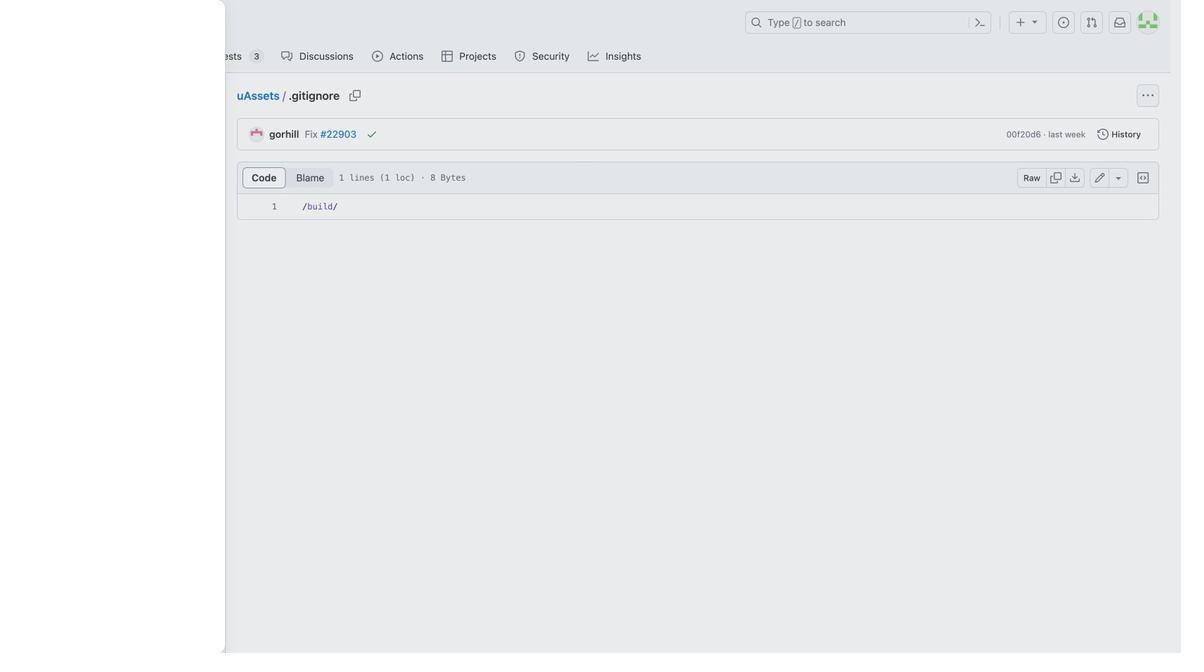 Task type: vqa. For each thing, say whether or not it's contained in the screenshot.
decodism LINK
no



Task type: describe. For each thing, give the bounding box(es) containing it.
download raw content image
[[1070, 172, 1081, 184]]

history image
[[1098, 129, 1109, 140]]

plus image
[[1016, 17, 1027, 28]]

check image
[[366, 129, 378, 140]]

draggable pane splitter slider
[[224, 73, 227, 653]]

command palette image
[[975, 17, 986, 28]]

copy path image
[[350, 90, 361, 101]]

triangle down image
[[1030, 16, 1041, 27]]

git pull request image
[[1087, 17, 1098, 28]]



Task type: locate. For each thing, give the bounding box(es) containing it.
more file actions image
[[1143, 90, 1154, 101]]

notifications image
[[1115, 17, 1126, 28]]

more edit options image
[[1113, 172, 1125, 184]]

file view element
[[243, 167, 334, 189]]

edit file image
[[1095, 172, 1106, 184]]

open symbols panel tooltip
[[1134, 168, 1154, 188]]

copy raw content image
[[1051, 172, 1062, 184]]

issue opened image
[[1059, 17, 1070, 28]]



